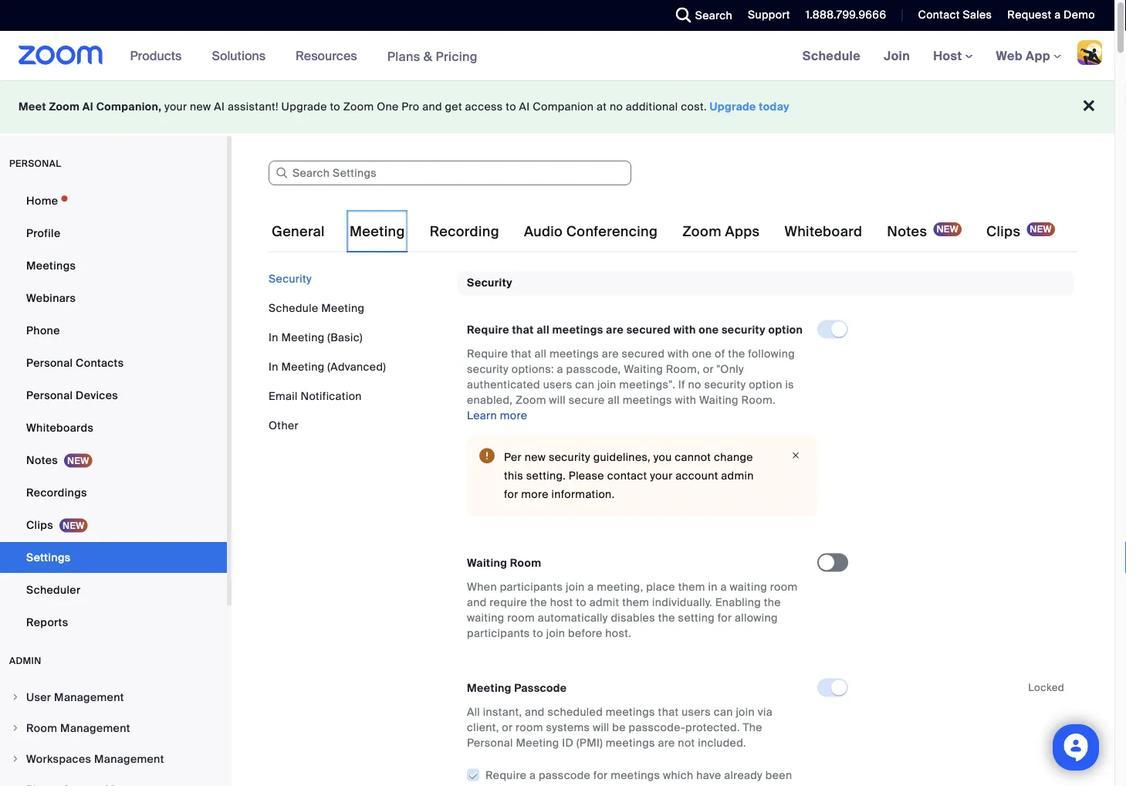 Task type: describe. For each thing, give the bounding box(es) containing it.
scheduled inside all instant, and scheduled meetings that users can join via client, or room systems will be passcode-protected. the personal meeting id (pmi) meetings are not included.
[[548, 705, 603, 719]]

when
[[467, 580, 497, 594]]

admin menu menu
[[0, 683, 227, 786]]

schedule for schedule
[[803, 47, 861, 64]]

1.888.799.9666 button up schedule link on the right of page
[[806, 8, 887, 22]]

in meeting (basic)
[[269, 330, 363, 344]]

automatically
[[538, 611, 608, 625]]

are inside all instant, and scheduled meetings that users can join via client, or room systems will be passcode-protected. the personal meeting id (pmi) meetings are not included.
[[658, 736, 675, 750]]

personal for personal devices
[[26, 388, 73, 402]]

this
[[504, 469, 524, 483]]

per new security guidelines, you cannot change this setting. please contact your account admin for more information.
[[504, 450, 754, 501]]

security inside per new security guidelines, you cannot change this setting. please contact your account admin for more information.
[[549, 450, 591, 464]]

a inside require that all meetings are secured with one of the following security options: a passcode, waiting room, or "only authenticated users can join meetings". if no security option is enabled, zoom will secure all meetings with waiting room. learn more
[[557, 362, 564, 376]]

1 vertical spatial waiting
[[700, 393, 739, 407]]

user
[[26, 690, 51, 704]]

all for require that all meetings are secured with one of the following security options: a passcode, waiting room, or "only authenticated users can join meetings". if no security option is enabled, zoom will secure all meetings with waiting room. learn more
[[535, 347, 547, 361]]

1 horizontal spatial them
[[678, 580, 706, 594]]

audio
[[524, 223, 563, 241]]

zoom right the 'meet'
[[49, 100, 80, 114]]

security inside security element
[[467, 276, 513, 290]]

can inside require that all meetings are secured with one of the following security options: a passcode, waiting room, or "only authenticated users can join meetings". if no security option is enabled, zoom will secure all meetings with waiting room. learn more
[[575, 377, 595, 392]]

id
[[562, 736, 574, 750]]

host
[[550, 595, 573, 610]]

be
[[613, 720, 626, 735]]

(advanced)
[[328, 359, 386, 374]]

cannot
[[675, 450, 711, 464]]

join up host
[[566, 580, 585, 594]]

plans
[[387, 48, 420, 64]]

contact sales
[[918, 8, 992, 22]]

get
[[445, 100, 462, 114]]

0 horizontal spatial security
[[269, 271, 312, 286]]

request a demo
[[1008, 8, 1096, 22]]

to down resources dropdown button
[[330, 100, 341, 114]]

setting.
[[526, 469, 566, 483]]

meeting inside all instant, and scheduled meetings that users can join via client, or room systems will be passcode-protected. the personal meeting id (pmi) meetings are not included.
[[516, 736, 559, 750]]

clips inside clips 'link'
[[26, 518, 53, 532]]

clips link
[[0, 510, 227, 540]]

meet zoom ai companion, footer
[[0, 80, 1115, 134]]

web app
[[996, 47, 1051, 64]]

client,
[[467, 720, 499, 735]]

no inside require that all meetings are secured with one of the following security options: a passcode, waiting room, or "only authenticated users can join meetings". if no security option is enabled, zoom will secure all meetings with waiting room. learn more
[[688, 377, 702, 392]]

when participants join a meeting, place them in a waiting room and require the host to admit them individually. enabling the waiting room automatically disables the setting for allowing participants to join before host.
[[467, 580, 798, 640]]

meetings link
[[0, 250, 227, 281]]

passcode
[[515, 681, 567, 695]]

email
[[269, 389, 298, 403]]

"only
[[717, 362, 744, 376]]

please
[[569, 469, 605, 483]]

room.
[[742, 393, 776, 407]]

personal inside all instant, and scheduled meetings that users can join via client, or room systems will be passcode-protected. the personal meeting id (pmi) meetings are not included.
[[467, 736, 513, 750]]

right image for user management
[[11, 693, 20, 702]]

scheduled inside require a passcode for meetings which have already been scheduled
[[486, 783, 541, 786]]

companion,
[[96, 100, 162, 114]]

can inside all instant, and scheduled meetings that users can join via client, or room systems will be passcode-protected. the personal meeting id (pmi) meetings are not included.
[[714, 705, 733, 719]]

0 vertical spatial waiting
[[730, 580, 767, 594]]

new inside per new security guidelines, you cannot change this setting. please contact your account admin for more information.
[[525, 450, 546, 464]]

in meeting (advanced)
[[269, 359, 386, 374]]

management for room management
[[60, 721, 130, 735]]

devices
[[76, 388, 118, 402]]

management for user management
[[54, 690, 124, 704]]

personal contacts
[[26, 356, 124, 370]]

a up admit
[[588, 580, 594, 594]]

web
[[996, 47, 1023, 64]]

notes link
[[0, 445, 227, 476]]

additional
[[626, 100, 678, 114]]

disables
[[611, 611, 656, 625]]

menu bar containing security
[[269, 271, 446, 433]]

request
[[1008, 8, 1052, 22]]

2 upgrade from the left
[[710, 100, 757, 114]]

no inside meet zoom ai companion, footer
[[610, 100, 623, 114]]

more inside require that all meetings are secured with one of the following security options: a passcode, waiting room, or "only authenticated users can join meetings". if no security option is enabled, zoom will secure all meetings with waiting room. learn more
[[500, 408, 528, 423]]

will inside all instant, and scheduled meetings that users can join via client, or room systems will be passcode-protected. the personal meeting id (pmi) meetings are not included.
[[593, 720, 610, 735]]

clips inside tabs of my account settings page "tab list"
[[987, 223, 1021, 241]]

one
[[377, 100, 399, 114]]

1.888.799.9666
[[806, 8, 887, 22]]

audio conferencing
[[524, 223, 658, 241]]

join inside require that all meetings are secured with one of the following security options: a passcode, waiting room, or "only authenticated users can join meetings". if no security option is enabled, zoom will secure all meetings with waiting room. learn more
[[598, 377, 617, 392]]

meetings inside require a passcode for meetings which have already been scheduled
[[611, 768, 660, 782]]

or inside require that all meetings are secured with one of the following security options: a passcode, waiting room, or "only authenticated users can join meetings". if no security option is enabled, zoom will secure all meetings with waiting room. learn more
[[703, 362, 714, 376]]

0 vertical spatial room
[[770, 580, 798, 594]]

change
[[714, 450, 754, 464]]

schedule link
[[791, 31, 873, 80]]

in
[[708, 580, 718, 594]]

meet
[[19, 100, 46, 114]]

locked
[[1029, 681, 1065, 694]]

the down individually.
[[658, 611, 676, 625]]

your inside per new security guidelines, you cannot change this setting. please contact your account admin for more information.
[[650, 469, 673, 483]]

admin
[[9, 655, 42, 667]]

cost.
[[681, 100, 707, 114]]

require a passcode for meetings which have already been scheduled
[[486, 768, 793, 786]]

enabling
[[716, 595, 761, 610]]

systems
[[546, 720, 590, 735]]

resources button
[[296, 31, 364, 80]]

assistant!
[[228, 100, 279, 114]]

security element
[[458, 271, 1074, 786]]

room,
[[666, 362, 700, 376]]

1 vertical spatial participants
[[467, 626, 530, 640]]

one for of
[[692, 347, 712, 361]]

profile picture image
[[1078, 40, 1103, 65]]

require for require a passcode for meetings which have already been scheduled
[[486, 768, 527, 782]]

home link
[[0, 185, 227, 216]]

email notification link
[[269, 389, 362, 403]]

0 vertical spatial option
[[769, 323, 803, 337]]

require that all meetings are secured with one security option
[[467, 323, 803, 337]]

settings
[[26, 550, 71, 564]]

secured for security
[[627, 323, 671, 337]]

require for require that all meetings are secured with one of the following security options: a passcode, waiting room, or "only authenticated users can join meetings". if no security option is enabled, zoom will secure all meetings with waiting room. learn more
[[467, 347, 508, 361]]

recordings
[[26, 485, 87, 500]]

host.
[[606, 626, 632, 640]]

passcode,
[[566, 362, 621, 376]]

support
[[748, 8, 791, 22]]

solutions
[[212, 47, 266, 64]]

zoom inside tabs of my account settings page "tab list"
[[683, 223, 722, 241]]

(pmi)
[[577, 736, 603, 750]]

not
[[678, 736, 695, 750]]

if
[[678, 377, 685, 392]]

room management menu item
[[0, 713, 227, 743]]

via
[[758, 705, 773, 719]]

in for in meeting (basic)
[[269, 330, 279, 344]]

and inside 'when participants join a meeting, place them in a waiting room and require the host to admit them individually. enabling the waiting room automatically disables the setting for allowing participants to join before host.'
[[467, 595, 487, 610]]

reports link
[[0, 607, 227, 638]]

waiting room
[[467, 556, 542, 570]]

email notification
[[269, 389, 362, 403]]

1 upgrade from the left
[[281, 100, 327, 114]]

meeting,
[[597, 580, 644, 594]]

authenticated
[[467, 377, 540, 392]]

included.
[[698, 736, 747, 750]]

security link
[[269, 271, 312, 286]]

a right in
[[721, 580, 727, 594]]

require that all meetings are secured with one of the following security options: a passcode, waiting room, or "only authenticated users can join meetings". if no security option is enabled, zoom will secure all meetings with waiting room. learn more
[[467, 347, 795, 423]]

apps
[[725, 223, 760, 241]]

host button
[[934, 47, 973, 64]]

personal for personal contacts
[[26, 356, 73, 370]]

users inside all instant, and scheduled meetings that users can join via client, or room systems will be passcode-protected. the personal meeting id (pmi) meetings are not included.
[[682, 705, 711, 719]]

users inside require that all meetings are secured with one of the following security options: a passcode, waiting room, or "only authenticated users can join meetings". if no security option is enabled, zoom will secure all meetings with waiting room. learn more
[[543, 377, 573, 392]]

user management
[[26, 690, 124, 704]]

following
[[748, 347, 795, 361]]

upgrade today link
[[710, 100, 790, 114]]

to up automatically
[[576, 595, 587, 610]]

3 ai from the left
[[519, 100, 530, 114]]

1.888.799.9666 button up join
[[794, 0, 891, 31]]



Task type: vqa. For each thing, say whether or not it's contained in the screenshot.
New in the Meet Zoom AI Companion, footer
yes



Task type: locate. For each thing, give the bounding box(es) containing it.
the inside require that all meetings are secured with one of the following security options: a passcode, waiting room, or "only authenticated users can join meetings". if no security option is enabled, zoom will secure all meetings with waiting room. learn more
[[728, 347, 746, 361]]

in
[[269, 330, 279, 344], [269, 359, 279, 374]]

with for of
[[668, 347, 689, 361]]

2 vertical spatial are
[[658, 736, 675, 750]]

schedule inside meetings "navigation"
[[803, 47, 861, 64]]

0 vertical spatial your
[[165, 100, 187, 114]]

per
[[504, 450, 522, 464]]

room management
[[26, 721, 130, 735]]

1 horizontal spatial your
[[650, 469, 673, 483]]

2 ai from the left
[[214, 100, 225, 114]]

access
[[465, 100, 503, 114]]

2 horizontal spatial waiting
[[700, 393, 739, 407]]

or down "instant,"
[[502, 720, 513, 735]]

or inside all instant, and scheduled meetings that users can join via client, or room systems will be passcode-protected. the personal meeting id (pmi) meetings are not included.
[[502, 720, 513, 735]]

and down when on the left bottom of page
[[467, 595, 487, 610]]

admit
[[590, 595, 620, 610]]

are for security
[[606, 323, 624, 337]]

waiting
[[730, 580, 767, 594], [467, 611, 505, 625]]

meetings
[[553, 323, 603, 337], [550, 347, 599, 361], [623, 393, 672, 407], [606, 705, 655, 719], [606, 736, 655, 750], [611, 768, 660, 782]]

for down "enabling"
[[718, 611, 732, 625]]

one up of on the top
[[699, 323, 719, 337]]

0 vertical spatial and
[[423, 100, 442, 114]]

join link
[[873, 31, 922, 80]]

2 vertical spatial require
[[486, 768, 527, 782]]

product information navigation
[[119, 31, 489, 81]]

for inside per new security guidelines, you cannot change this setting. please contact your account admin for more information.
[[504, 487, 519, 501]]

0 vertical spatial participants
[[500, 580, 563, 594]]

0 vertical spatial with
[[674, 323, 696, 337]]

right image inside user management menu item
[[11, 693, 20, 702]]

scheduled down passcode
[[486, 783, 541, 786]]

is
[[786, 377, 794, 392]]

user management menu item
[[0, 683, 227, 712]]

per new security guidelines, you cannot change this setting. please contact your account admin for more information. alert
[[467, 436, 818, 516]]

enabled,
[[467, 393, 513, 407]]

1 horizontal spatial for
[[594, 768, 608, 782]]

1 horizontal spatial upgrade
[[710, 100, 757, 114]]

one for security
[[699, 323, 719, 337]]

scheduler
[[26, 583, 81, 597]]

1 vertical spatial room
[[507, 611, 535, 625]]

settings link
[[0, 542, 227, 573]]

solutions button
[[212, 31, 273, 80]]

1 vertical spatial no
[[688, 377, 702, 392]]

secured inside require that all meetings are secured with one of the following security options: a passcode, waiting room, or "only authenticated users can join meetings". if no security option is enabled, zoom will secure all meetings with waiting room. learn more
[[622, 347, 665, 361]]

2 vertical spatial room
[[516, 720, 543, 735]]

0 vertical spatial management
[[54, 690, 124, 704]]

0 horizontal spatial no
[[610, 100, 623, 114]]

schedule for schedule meeting
[[269, 301, 318, 315]]

no right the if
[[688, 377, 702, 392]]

that inside all instant, and scheduled meetings that users can join via client, or room systems will be passcode-protected. the personal meeting id (pmi) meetings are not included.
[[658, 705, 679, 719]]

2 horizontal spatial and
[[525, 705, 545, 719]]

meetings".
[[619, 377, 676, 392]]

participants down require
[[467, 626, 530, 640]]

whiteboards link
[[0, 412, 227, 443]]

passcode-
[[629, 720, 686, 735]]

0 vertical spatial or
[[703, 362, 714, 376]]

2 vertical spatial personal
[[467, 736, 513, 750]]

schedule down 1.888.799.9666
[[803, 47, 861, 64]]

learn
[[467, 408, 497, 423]]

waiting up meetings".
[[624, 362, 663, 376]]

1 horizontal spatial waiting
[[624, 362, 663, 376]]

one inside require that all meetings are secured with one of the following security options: a passcode, waiting room, or "only authenticated users can join meetings". if no security option is enabled, zoom will secure all meetings with waiting room. learn more
[[692, 347, 712, 361]]

ai left assistant!
[[214, 100, 225, 114]]

are inside require that all meetings are secured with one of the following security options: a passcode, waiting room, or "only authenticated users can join meetings". if no security option is enabled, zoom will secure all meetings with waiting room. learn more
[[602, 347, 619, 361]]

your
[[165, 100, 187, 114], [650, 469, 673, 483]]

protected.
[[686, 720, 740, 735]]

personal down client,
[[467, 736, 513, 750]]

more inside per new security guidelines, you cannot change this setting. please contact your account admin for more information.
[[521, 487, 549, 501]]

option up following in the top right of the page
[[769, 323, 803, 337]]

1 horizontal spatial security
[[467, 276, 513, 290]]

0 horizontal spatial users
[[543, 377, 573, 392]]

individually.
[[653, 595, 713, 610]]

0 horizontal spatial waiting
[[467, 611, 505, 625]]

contacts
[[76, 356, 124, 370]]

web app button
[[996, 47, 1062, 64]]

1 vertical spatial one
[[692, 347, 712, 361]]

join down automatically
[[546, 626, 565, 640]]

one
[[699, 323, 719, 337], [692, 347, 712, 361]]

2 vertical spatial with
[[675, 393, 697, 407]]

in down schedule meeting at top
[[269, 330, 279, 344]]

to
[[330, 100, 341, 114], [506, 100, 516, 114], [576, 595, 587, 610], [533, 626, 544, 640]]

0 vertical spatial that
[[512, 323, 534, 337]]

recording
[[430, 223, 499, 241]]

meeting passcode
[[467, 681, 567, 695]]

personal
[[9, 158, 61, 169]]

all instant, and scheduled meetings that users can join via client, or room systems will be passcode-protected. the personal meeting id (pmi) meetings are not included.
[[467, 705, 773, 750]]

security up schedule meeting at top
[[269, 271, 312, 286]]

scheduler link
[[0, 574, 227, 605]]

0 vertical spatial room
[[510, 556, 542, 570]]

plans & pricing link
[[387, 48, 478, 64], [387, 48, 478, 64]]

your inside meet zoom ai companion, footer
[[165, 100, 187, 114]]

personal menu menu
[[0, 185, 227, 639]]

schedule meeting link
[[269, 301, 365, 315]]

1 vertical spatial are
[[602, 347, 619, 361]]

no
[[610, 100, 623, 114], [688, 377, 702, 392]]

0 vertical spatial more
[[500, 408, 528, 423]]

waiting up when on the left bottom of page
[[467, 556, 508, 570]]

1 vertical spatial secured
[[622, 347, 665, 361]]

ai left companion
[[519, 100, 530, 114]]

0 horizontal spatial your
[[165, 100, 187, 114]]

a inside require a passcode for meetings which have already been scheduled
[[530, 768, 536, 782]]

1 horizontal spatial schedule
[[803, 47, 861, 64]]

right image for workspaces management
[[11, 754, 20, 764]]

meetings navigation
[[791, 31, 1115, 81]]

more down setting.
[[521, 487, 549, 501]]

personal contacts link
[[0, 347, 227, 378]]

0 vertical spatial clips
[[987, 223, 1021, 241]]

0 vertical spatial are
[[606, 323, 624, 337]]

sales
[[963, 8, 992, 22]]

pro
[[402, 100, 420, 114]]

and inside meet zoom ai companion, footer
[[423, 100, 442, 114]]

will inside require that all meetings are secured with one of the following security options: a passcode, waiting room, or "only authenticated users can join meetings". if no security option is enabled, zoom will secure all meetings with waiting room. learn more
[[549, 393, 566, 407]]

have
[[697, 768, 722, 782]]

0 horizontal spatial clips
[[26, 518, 53, 532]]

meeting inside tabs of my account settings page "tab list"
[[350, 223, 405, 241]]

zoom left apps
[[683, 223, 722, 241]]

today
[[759, 100, 790, 114]]

other link
[[269, 418, 299, 432]]

no right at
[[610, 100, 623, 114]]

schedule meeting
[[269, 301, 365, 315]]

1 horizontal spatial clips
[[987, 223, 1021, 241]]

more down enabled,
[[500, 408, 528, 423]]

1 vertical spatial in
[[269, 359, 279, 374]]

in for in meeting (advanced)
[[269, 359, 279, 374]]

right image left the 'user'
[[11, 693, 20, 702]]

0 vertical spatial notes
[[887, 223, 928, 241]]

personal
[[26, 356, 73, 370], [26, 388, 73, 402], [467, 736, 513, 750]]

option up room. on the right of the page
[[749, 377, 783, 392]]

waiting up "enabling"
[[730, 580, 767, 594]]

0 vertical spatial users
[[543, 377, 573, 392]]

0 vertical spatial scheduled
[[548, 705, 603, 719]]

2 vertical spatial for
[[594, 768, 608, 782]]

security down '"only'
[[705, 377, 746, 392]]

0 horizontal spatial schedule
[[269, 301, 318, 315]]

0 horizontal spatial ai
[[82, 100, 93, 114]]

1 vertical spatial room
[[26, 721, 57, 735]]

to down automatically
[[533, 626, 544, 640]]

management down room management menu item
[[94, 752, 164, 766]]

right image down right icon at the left bottom of the page
[[11, 754, 20, 764]]

users up protected.
[[682, 705, 711, 719]]

for down '(pmi)' at the bottom right of page
[[594, 768, 608, 782]]

room inside menu item
[[26, 721, 57, 735]]

notes inside personal menu 'menu'
[[26, 453, 58, 467]]

1 vertical spatial schedule
[[269, 301, 318, 315]]

in meeting (advanced) link
[[269, 359, 386, 374]]

your down you
[[650, 469, 673, 483]]

will left be
[[593, 720, 610, 735]]

app
[[1026, 47, 1051, 64]]

guidelines,
[[593, 450, 651, 464]]

personal inside personal devices link
[[26, 388, 73, 402]]

&
[[424, 48, 433, 64]]

0 vertical spatial right image
[[11, 693, 20, 702]]

security
[[722, 323, 766, 337], [467, 362, 509, 376], [705, 377, 746, 392], [549, 450, 591, 464]]

2 in from the top
[[269, 359, 279, 374]]

room inside security element
[[510, 556, 542, 570]]

2 horizontal spatial ai
[[519, 100, 530, 114]]

room up require
[[510, 556, 542, 570]]

0 vertical spatial can
[[575, 377, 595, 392]]

0 vertical spatial in
[[269, 330, 279, 344]]

(basic)
[[328, 330, 363, 344]]

upgrade right cost.
[[710, 100, 757, 114]]

that inside require that all meetings are secured with one of the following security options: a passcode, waiting room, or "only authenticated users can join meetings". if no security option is enabled, zoom will secure all meetings with waiting room. learn more
[[511, 347, 532, 361]]

been
[[766, 768, 793, 782]]

and down passcode
[[525, 705, 545, 719]]

security up of on the top
[[722, 323, 766, 337]]

zoom inside require that all meetings are secured with one of the following security options: a passcode, waiting room, or "only authenticated users can join meetings". if no security option is enabled, zoom will secure all meetings with waiting room. learn more
[[516, 393, 546, 407]]

with for security
[[674, 323, 696, 337]]

the right of on the top
[[728, 347, 746, 361]]

close image
[[787, 448, 805, 462]]

1 vertical spatial or
[[502, 720, 513, 735]]

to right the access
[[506, 100, 516, 114]]

join down passcode,
[[598, 377, 617, 392]]

scheduled up systems
[[548, 705, 603, 719]]

support link
[[737, 0, 794, 31], [748, 8, 791, 22]]

room right right icon at the left bottom of the page
[[26, 721, 57, 735]]

room
[[770, 580, 798, 594], [507, 611, 535, 625], [516, 720, 543, 735]]

them up disables at the bottom of the page
[[622, 595, 650, 610]]

zoom logo image
[[19, 46, 103, 65]]

2 vertical spatial that
[[658, 705, 679, 719]]

other
[[269, 418, 299, 432]]

0 vertical spatial secured
[[627, 323, 671, 337]]

join inside all instant, and scheduled meetings that users can join via client, or room systems will be passcode-protected. the personal meeting id (pmi) meetings are not included.
[[736, 705, 755, 719]]

them up individually.
[[678, 580, 706, 594]]

0 horizontal spatial can
[[575, 377, 595, 392]]

1 vertical spatial right image
[[11, 754, 20, 764]]

1 horizontal spatial no
[[688, 377, 702, 392]]

1 horizontal spatial or
[[703, 362, 714, 376]]

right image inside workspaces management menu item
[[11, 754, 20, 764]]

that for require that all meetings are secured with one security option
[[512, 323, 534, 337]]

reports
[[26, 615, 68, 629]]

the left host
[[530, 595, 547, 610]]

join
[[884, 47, 910, 64]]

and
[[423, 100, 442, 114], [467, 595, 487, 610], [525, 705, 545, 719]]

for inside 'when participants join a meeting, place them in a waiting room and require the host to admit them individually. enabling the waiting room automatically disables the setting for allowing participants to join before host.'
[[718, 611, 732, 625]]

the
[[743, 720, 763, 735]]

0 horizontal spatial or
[[502, 720, 513, 735]]

personal devices link
[[0, 380, 227, 411]]

upgrade down product information navigation at the left top
[[281, 100, 327, 114]]

1 vertical spatial your
[[650, 469, 673, 483]]

1 vertical spatial with
[[668, 347, 689, 361]]

secured up room,
[[627, 323, 671, 337]]

Search Settings text field
[[269, 161, 632, 185]]

before
[[568, 626, 603, 640]]

participants up require
[[500, 580, 563, 594]]

the
[[728, 347, 746, 361], [530, 595, 547, 610], [764, 595, 781, 610], [658, 611, 676, 625]]

warning image
[[479, 448, 495, 464]]

at
[[597, 100, 607, 114]]

information.
[[552, 487, 615, 501]]

zoom apps
[[683, 223, 760, 241]]

host
[[934, 47, 966, 64]]

2 vertical spatial and
[[525, 705, 545, 719]]

1 horizontal spatial waiting
[[730, 580, 767, 594]]

for
[[504, 487, 519, 501], [718, 611, 732, 625], [594, 768, 608, 782]]

2 vertical spatial all
[[608, 393, 620, 407]]

option inside require that all meetings are secured with one of the following security options: a passcode, waiting room, or "only authenticated users can join meetings". if no security option is enabled, zoom will secure all meetings with waiting room. learn more
[[749, 377, 783, 392]]

0 vertical spatial one
[[699, 323, 719, 337]]

1 vertical spatial that
[[511, 347, 532, 361]]

security up please
[[549, 450, 591, 464]]

0 horizontal spatial them
[[622, 595, 650, 610]]

room down require
[[507, 611, 535, 625]]

0 vertical spatial require
[[467, 323, 509, 337]]

zoom left one on the left of page
[[343, 100, 374, 114]]

for down this
[[504, 487, 519, 501]]

a left the demo
[[1055, 8, 1061, 22]]

2 vertical spatial management
[[94, 752, 164, 766]]

schedule down security 'link'
[[269, 301, 318, 315]]

management up room management
[[54, 690, 124, 704]]

0 vertical spatial for
[[504, 487, 519, 501]]

require inside require a passcode for meetings which have already been scheduled
[[486, 768, 527, 782]]

general
[[272, 223, 325, 241]]

passcode
[[539, 768, 591, 782]]

meetings
[[26, 258, 76, 273]]

ai left 'companion,'
[[82, 100, 93, 114]]

1 horizontal spatial new
[[525, 450, 546, 464]]

security up authenticated
[[467, 362, 509, 376]]

waiting down '"only'
[[700, 393, 739, 407]]

1 horizontal spatial users
[[682, 705, 711, 719]]

notification
[[301, 389, 362, 403]]

webinars
[[26, 291, 76, 305]]

participants
[[500, 580, 563, 594], [467, 626, 530, 640]]

your right 'companion,'
[[165, 100, 187, 114]]

1 right image from the top
[[11, 693, 20, 702]]

phone link
[[0, 315, 227, 346]]

1 vertical spatial waiting
[[467, 611, 505, 625]]

profile
[[26, 226, 61, 240]]

2 horizontal spatial for
[[718, 611, 732, 625]]

0 horizontal spatial waiting
[[467, 556, 508, 570]]

or left '"only'
[[703, 362, 714, 376]]

personal down phone
[[26, 356, 73, 370]]

a right options:
[[557, 362, 564, 376]]

2 right image from the top
[[11, 754, 20, 764]]

meet zoom ai companion, your new ai assistant! upgrade to zoom one pro and get access to ai companion at no additional cost. upgrade today
[[19, 100, 790, 114]]

0 horizontal spatial will
[[549, 393, 566, 407]]

1 vertical spatial them
[[622, 595, 650, 610]]

1 vertical spatial can
[[714, 705, 733, 719]]

1 vertical spatial require
[[467, 347, 508, 361]]

require for require that all meetings are secured with one security option
[[467, 323, 509, 337]]

personal inside personal contacts link
[[26, 356, 73, 370]]

0 vertical spatial will
[[549, 393, 566, 407]]

zoom down options:
[[516, 393, 546, 407]]

contact
[[918, 8, 960, 22]]

resources
[[296, 47, 357, 64]]

0 horizontal spatial new
[[190, 100, 211, 114]]

room down "instant,"
[[516, 720, 543, 735]]

workspaces management menu item
[[0, 744, 227, 774]]

personal up whiteboards at bottom
[[26, 388, 73, 402]]

management up workspaces management
[[60, 721, 130, 735]]

0 vertical spatial waiting
[[624, 362, 663, 376]]

will
[[549, 393, 566, 407], [593, 720, 610, 735]]

0 horizontal spatial for
[[504, 487, 519, 501]]

0 vertical spatial new
[[190, 100, 211, 114]]

banner containing products
[[0, 31, 1115, 81]]

secured for of
[[622, 347, 665, 361]]

secured down require that all meetings are secured with one security option on the top of the page
[[622, 347, 665, 361]]

1 horizontal spatial ai
[[214, 100, 225, 114]]

a left passcode
[[530, 768, 536, 782]]

1 horizontal spatial room
[[510, 556, 542, 570]]

and left get
[[423, 100, 442, 114]]

users
[[543, 377, 573, 392], [682, 705, 711, 719]]

require inside require that all meetings are secured with one of the following security options: a passcode, waiting room, or "only authenticated users can join meetings". if no security option is enabled, zoom will secure all meetings with waiting room. learn more
[[467, 347, 508, 361]]

right image
[[11, 723, 20, 733]]

the up allowing
[[764, 595, 781, 610]]

1 vertical spatial users
[[682, 705, 711, 719]]

waiting down require
[[467, 611, 505, 625]]

new inside meet zoom ai companion, footer
[[190, 100, 211, 114]]

security down recording
[[467, 276, 513, 290]]

1 vertical spatial and
[[467, 595, 487, 610]]

1 ai from the left
[[82, 100, 93, 114]]

all
[[537, 323, 550, 337], [535, 347, 547, 361], [608, 393, 620, 407]]

can up protected.
[[714, 705, 733, 719]]

with
[[674, 323, 696, 337], [668, 347, 689, 361], [675, 393, 697, 407]]

1 horizontal spatial notes
[[887, 223, 928, 241]]

will left "secure"
[[549, 393, 566, 407]]

require
[[467, 323, 509, 337], [467, 347, 508, 361], [486, 768, 527, 782]]

and inside all instant, and scheduled meetings that users can join via client, or room systems will be passcode-protected. the personal meeting id (pmi) meetings are not included.
[[525, 705, 545, 719]]

menu bar
[[269, 271, 446, 433]]

options:
[[512, 362, 554, 376]]

in up the email
[[269, 359, 279, 374]]

1 vertical spatial personal
[[26, 388, 73, 402]]

for inside require a passcode for meetings which have already been scheduled
[[594, 768, 608, 782]]

tabs of my account settings page tab list
[[269, 210, 1058, 253]]

companion
[[533, 100, 594, 114]]

1 vertical spatial will
[[593, 720, 610, 735]]

0 horizontal spatial room
[[26, 721, 57, 735]]

search
[[695, 8, 733, 22]]

1 in from the top
[[269, 330, 279, 344]]

new up setting.
[[525, 450, 546, 464]]

notes inside tabs of my account settings page "tab list"
[[887, 223, 928, 241]]

all for require that all meetings are secured with one security option
[[537, 323, 550, 337]]

banner
[[0, 31, 1115, 81]]

room inside all instant, and scheduled meetings that users can join via client, or room systems will be passcode-protected. the personal meeting id (pmi) meetings are not included.
[[516, 720, 543, 735]]

users down options:
[[543, 377, 573, 392]]

can up "secure"
[[575, 377, 595, 392]]

option
[[769, 323, 803, 337], [749, 377, 783, 392]]

1 vertical spatial option
[[749, 377, 783, 392]]

1 vertical spatial more
[[521, 487, 549, 501]]

are for of
[[602, 347, 619, 361]]

right image
[[11, 693, 20, 702], [11, 754, 20, 764]]

management for workspaces management
[[94, 752, 164, 766]]

new left assistant!
[[190, 100, 211, 114]]

room up allowing
[[770, 580, 798, 594]]

0 vertical spatial all
[[537, 323, 550, 337]]

join up the
[[736, 705, 755, 719]]

one left of on the top
[[692, 347, 712, 361]]

that for require that all meetings are secured with one of the following security options: a passcode, waiting room, or "only authenticated users can join meetings". if no security option is enabled, zoom will secure all meetings with waiting room. learn more
[[511, 347, 532, 361]]

1 horizontal spatial and
[[467, 595, 487, 610]]

1.888.799.9666 button
[[794, 0, 891, 31], [806, 8, 887, 22]]



